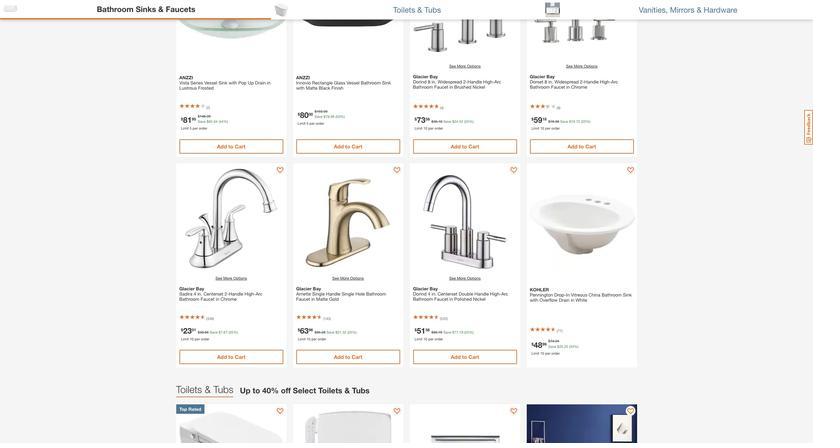 Task type: locate. For each thing, give the bounding box(es) containing it.
0 vertical spatial matte
[[306, 85, 318, 90]]

68
[[205, 330, 209, 334], [434, 330, 438, 334]]

see up glacier bay arnette single handle single hole bathroom faucet in matte gold
[[333, 276, 339, 280]]

limit for 80
[[298, 121, 306, 125]]

0 vertical spatial dorind
[[413, 79, 427, 84]]

1 vertical spatial 19
[[460, 330, 464, 334]]

bathroom inside glacier bay sadira 4 in. centerset 2-handle high-arc bathroom faucet in chrome
[[179, 296, 200, 302]]

vanities, mirrors & hardware
[[639, 5, 738, 14]]

see more options link for 23
[[216, 275, 247, 281]]

per down 30
[[195, 337, 200, 341]]

widespread inside "glacier bay dorind 8 in. widespread 2-handle high-arc bathroom faucet in brushed nickel"
[[438, 79, 462, 84]]

matte
[[306, 85, 318, 90], [316, 296, 328, 302]]

77
[[558, 329, 562, 333]]

5 down 80
[[307, 121, 309, 125]]

save down the 146
[[198, 119, 206, 123]]

73
[[417, 115, 426, 124]]

0 horizontal spatial 8
[[428, 79, 431, 84]]

bay inside glacier bay arnette single handle single hole bathroom faucet in matte gold
[[313, 286, 321, 291]]

arc for dorind 8 in. widespread 2-handle high-arc bathroom faucet in brushed nickel
[[495, 79, 502, 84]]

add for 'add to cart' button under 17
[[451, 354, 461, 360]]

50
[[337, 114, 341, 119]]

1 vessel from the left
[[204, 80, 217, 85]]

display image
[[277, 167, 283, 174], [628, 167, 634, 174], [277, 408, 283, 415], [628, 408, 634, 415]]

( inside $ 80 00 $ 159 . 99 save $ 79 . 99 ( 50 %) limit 5 per order
[[336, 114, 337, 119]]

bathroom inside glacier bay dorind 4 in. centerset double handle high-arc bathroom faucet in polished nickel
[[413, 296, 433, 302]]

99 inside $ 81 95 $ 146 . 99 save $ 65 . 04 ( 44 %) limit 5 per order
[[207, 114, 211, 118]]

anzzi inside anzzi innovio rectangle glass vessel bathroom sink with matte black finish
[[296, 75, 310, 80]]

1 vertical spatial toilets & tubs
[[176, 384, 234, 395]]

$ right 18
[[549, 119, 551, 123]]

68 inside $ 23 01 $ 30 . 68 save $ 7 . 67 ( 25 %) limit 10 per order
[[205, 330, 209, 334]]

2 vessel from the left
[[347, 80, 360, 85]]

2 horizontal spatial sink
[[623, 292, 632, 297]]

) for 48
[[562, 329, 563, 333]]

toilets
[[393, 5, 416, 14], [176, 384, 202, 395], [319, 386, 343, 395]]

centerset left double on the bottom of the page
[[438, 291, 458, 296]]

90
[[556, 119, 560, 123]]

see up glacier bay sadira 4 in. centerset 2-handle high-arc bathroom faucet in chrome at the bottom left of page
[[216, 276, 222, 280]]

10 down 59
[[541, 126, 545, 130]]

10 inside $ 23 01 $ 30 . 68 save $ 7 . 67 ( 25 %) limit 10 per order
[[190, 337, 194, 341]]

with inside kohler pennington drop-in vitreous china bathroom sink with overflow drain in white
[[530, 297, 539, 303]]

8 inside "glacier bay dorind 8 in. widespread 2-handle high-arc bathroom faucet in brushed nickel"
[[428, 79, 431, 84]]

in.
[[432, 79, 437, 84], [549, 79, 554, 84], [198, 291, 202, 296], [432, 291, 437, 296]]

with down kohler
[[530, 297, 539, 303]]

save inside $ 63 96 $ 85 . 28 save $ 21 . 32 ( 25 %) limit 10 per order
[[327, 330, 335, 334]]

19 right 17
[[460, 330, 464, 334]]

innovio rectangle glass vessel bathroom sink with matte black finish image
[[293, 0, 404, 62]]

handle inside "glacier bay dorind 8 in. widespread 2-handle high-arc bathroom faucet in brushed nickel"
[[468, 79, 482, 84]]

1 anzzi from the left
[[179, 75, 193, 80]]

kohler
[[530, 287, 549, 292]]

25 for 23
[[230, 330, 234, 334]]

add for 'add to cart' button below 52
[[451, 143, 461, 149]]

arc for dorset 8 in. widespread 2-handle high-arc bathroom faucet in chrome
[[612, 79, 618, 84]]

04
[[214, 119, 218, 123]]

order down 159
[[316, 121, 324, 125]]

add down 17
[[451, 354, 461, 360]]

in
[[566, 292, 570, 297]]

1 horizontal spatial sink
[[382, 80, 391, 85]]

limit inside $ 63 96 $ 85 . 28 save $ 21 . 32 ( 25 %) limit 10 per order
[[298, 337, 306, 341]]

see more options up glacier bay arnette single handle single hole bathroom faucet in matte gold
[[333, 276, 364, 280]]

1 vertical spatial 24
[[556, 339, 560, 343]]

1 horizontal spatial toilets
[[319, 386, 343, 395]]

more up "glacier bay dorind 8 in. widespread 2-handle high-arc bathroom faucet in brushed nickel"
[[457, 64, 466, 68]]

chrome
[[572, 84, 588, 89], [221, 296, 237, 302]]

per for 51
[[429, 337, 434, 341]]

67
[[224, 330, 228, 334]]

)
[[209, 105, 210, 109], [443, 106, 444, 110], [560, 106, 561, 110], [213, 316, 214, 320], [330, 316, 331, 320], [447, 316, 448, 320], [562, 329, 563, 333]]

per for 63
[[312, 337, 317, 341]]

10 down 23
[[190, 337, 194, 341]]

) for 23
[[213, 316, 214, 320]]

handle inside glacier bay dorind 4 in. centerset double handle high-arc bathroom faucet in polished nickel
[[475, 291, 489, 296]]

nickel
[[473, 84, 486, 89], [473, 296, 486, 302]]

%) inside $ 23 01 $ 30 . 68 save $ 7 . 67 ( 25 %) limit 10 per order
[[234, 330, 238, 334]]

%) for 23
[[234, 330, 238, 334]]

vessel right series
[[204, 80, 217, 85]]

see
[[450, 64, 456, 68], [566, 64, 573, 68], [216, 276, 222, 280], [333, 276, 339, 280], [450, 276, 456, 280]]

1 horizontal spatial single
[[342, 291, 355, 296]]

in. inside glacier bay sadira 4 in. centerset 2-handle high-arc bathroom faucet in chrome
[[198, 291, 202, 296]]

save right 90
[[561, 119, 569, 123]]

add for 'add to cart' button underneath 50
[[334, 143, 344, 149]]

vanities,
[[639, 5, 668, 14]]

faucet inside glacier bay dorset 8 in. widespread 2-handle high-arc bathroom faucet in chrome
[[552, 84, 566, 89]]

top rated
[[179, 406, 201, 412]]

dorind for dorind 8 in. widespread 2-handle high-arc bathroom faucet in brushed nickel
[[413, 79, 427, 84]]

bathroom sinks & faucets image
[[3, 2, 18, 16]]

options for 63
[[350, 276, 364, 280]]

0 vertical spatial 24
[[455, 119, 459, 123]]

8
[[428, 79, 431, 84], [545, 79, 548, 84], [558, 106, 560, 110]]

19 inside $ 51 56 $ 68 . 75 save $ 17 . 19 ( 25 %) limit 10 per order
[[460, 330, 464, 334]]

arc inside glacier bay sadira 4 in. centerset 2-handle high-arc bathroom faucet in chrome
[[256, 291, 263, 296]]

more up glacier bay sadira 4 in. centerset 2-handle high-arc bathroom faucet in chrome at the bottom left of page
[[223, 276, 232, 280]]

order inside $ 59 18 $ 78 . 90 save $ 19 . 72 ( 25 %) limit 10 per order
[[552, 126, 560, 130]]

1 dorind from the top
[[413, 79, 427, 84]]

99 up the "65"
[[207, 114, 211, 118]]

0 horizontal spatial centerset
[[204, 291, 223, 296]]

& inside "button"
[[418, 5, 423, 14]]

0 horizontal spatial 4
[[194, 291, 196, 296]]

1 vertical spatial matte
[[316, 296, 328, 302]]

glacier bay arnette single handle single hole bathroom faucet in matte gold
[[296, 286, 386, 302]]

19 left 72
[[572, 119, 576, 123]]

see more options link for 63
[[333, 275, 364, 281]]

2 horizontal spatial with
[[530, 297, 539, 303]]

drain
[[255, 80, 266, 85], [559, 297, 570, 303]]

more up glacier bay arnette single handle single hole bathroom faucet in matte gold
[[340, 276, 349, 280]]

1 vertical spatial 5
[[190, 126, 192, 130]]

widespread
[[438, 79, 462, 84], [555, 79, 579, 84]]

toilets & tubs inside toilets & tubs "button"
[[393, 5, 441, 14]]

99 left 74
[[543, 341, 547, 346]]

1 horizontal spatial widespread
[[555, 79, 579, 84]]

centerset inside glacier bay dorind 4 in. centerset double handle high-arc bathroom faucet in polished nickel
[[438, 291, 458, 296]]

order inside $ 51 56 $ 68 . 75 save $ 17 . 19 ( 25 %) limit 10 per order
[[435, 337, 443, 341]]

5 for 80
[[307, 121, 309, 125]]

centerset for 51
[[438, 291, 458, 296]]

10 for 48
[[541, 351, 545, 355]]

limit down 81
[[181, 126, 189, 130]]

0 horizontal spatial 5
[[190, 126, 192, 130]]

vista series vessel sink with pop up drain in lustrous frosted image
[[176, 0, 287, 62]]

see more options link up glacier bay arnette single handle single hole bathroom faucet in matte gold
[[333, 275, 364, 281]]

faucet inside glacier bay dorind 4 in. centerset double handle high-arc bathroom faucet in polished nickel
[[435, 296, 449, 302]]

in right dorset
[[567, 84, 570, 89]]

limit inside $ 81 95 $ 146 . 99 save $ 65 . 04 ( 44 %) limit 5 per order
[[181, 126, 189, 130]]

0 horizontal spatial single
[[312, 291, 325, 296]]

per inside $ 73 58 $ 98 . 10 save $ 24 . 52 ( 25 %) limit 10 per order
[[429, 126, 434, 130]]

1 horizontal spatial 8
[[545, 79, 548, 84]]

in inside glacier bay sadira 4 in. centerset 2-handle high-arc bathroom faucet in chrome
[[216, 296, 219, 302]]

save for 51
[[444, 330, 452, 334]]

save left 7
[[210, 330, 218, 334]]

add for 'add to cart' button under 72
[[568, 143, 578, 149]]

bathroom inside anzzi innovio rectangle glass vessel bathroom sink with matte black finish
[[361, 80, 381, 85]]

limit down 80
[[298, 121, 306, 125]]

glacier for 51
[[413, 286, 429, 291]]

add
[[217, 143, 227, 149], [334, 143, 344, 149], [451, 143, 461, 149], [568, 143, 578, 149], [217, 354, 227, 360], [334, 354, 344, 360], [451, 354, 461, 360]]

arnette
[[296, 291, 311, 296]]

$ right 58
[[432, 119, 434, 123]]

save for 63
[[327, 330, 335, 334]]

10 for 73
[[424, 126, 428, 130]]

) up $ 23 01 $ 30 . 68 save $ 7 . 67 ( 25 %) limit 10 per order
[[213, 316, 214, 320]]

24
[[455, 119, 459, 123], [556, 339, 560, 343]]

single left hole
[[342, 291, 355, 296]]

options up double on the bottom of the page
[[467, 276, 481, 280]]

1 vertical spatial nickel
[[473, 296, 486, 302]]

with
[[229, 80, 237, 85], [296, 85, 305, 90], [530, 297, 539, 303]]

10 right 98
[[439, 119, 443, 123]]

in. for sadira 4 in. centerset 2-handle high-arc bathroom faucet in chrome
[[198, 291, 202, 296]]

see more options up double on the bottom of the page
[[450, 276, 481, 280]]

high- inside glacier bay dorind 4 in. centerset double handle high-arc bathroom faucet in polished nickel
[[491, 291, 502, 296]]

faucet inside "glacier bay dorind 8 in. widespread 2-handle high-arc bathroom faucet in brushed nickel"
[[435, 84, 449, 89]]

anzzi left rectangle
[[296, 75, 310, 80]]

in. inside glacier bay dorset 8 in. widespread 2-handle high-arc bathroom faucet in chrome
[[549, 79, 554, 84]]

1 horizontal spatial drain
[[559, 297, 570, 303]]

2 horizontal spatial 8
[[558, 106, 560, 110]]

.
[[323, 109, 324, 113], [206, 114, 207, 118], [330, 114, 331, 119], [213, 119, 214, 123], [438, 119, 439, 123], [459, 119, 460, 123], [555, 119, 556, 123], [576, 119, 577, 123], [204, 330, 205, 334], [223, 330, 224, 334], [321, 330, 322, 334], [342, 330, 343, 334], [438, 330, 439, 334], [459, 330, 460, 334], [555, 339, 556, 343], [564, 344, 565, 348]]

74
[[551, 339, 555, 343]]

limit down 48
[[532, 351, 540, 355]]

order inside $ 23 01 $ 30 . 68 save $ 7 . 67 ( 25 %) limit 10 per order
[[201, 337, 209, 341]]

0 horizontal spatial 19
[[460, 330, 464, 334]]

$ right 00
[[315, 109, 317, 113]]

save right 75 at the right of the page
[[444, 330, 452, 334]]

68 right 30
[[205, 330, 209, 334]]

order down 98
[[435, 126, 443, 130]]

save
[[315, 114, 323, 119], [198, 119, 206, 123], [444, 119, 452, 123], [561, 119, 569, 123], [210, 330, 218, 334], [327, 330, 335, 334], [444, 330, 452, 334], [549, 344, 557, 348]]

lustrous
[[179, 85, 197, 90]]

see more options for 23
[[216, 276, 247, 280]]

see more options
[[450, 64, 481, 68], [566, 64, 598, 68], [216, 276, 247, 280], [333, 276, 364, 280], [450, 276, 481, 280]]

%) inside $ 51 56 $ 68 . 75 save $ 17 . 19 ( 25 %) limit 10 per order
[[469, 330, 474, 334]]

1 horizontal spatial chrome
[[572, 84, 588, 89]]

0 horizontal spatial vessel
[[204, 80, 217, 85]]

in left polished
[[450, 296, 453, 302]]

arc inside glacier bay dorind 4 in. centerset double handle high-arc bathroom faucet in polished nickel
[[502, 291, 509, 296]]

1 horizontal spatial 19
[[572, 119, 576, 123]]

up to 40% off select toilets & tubs
[[240, 386, 370, 395]]

00
[[309, 112, 313, 116]]

bathroom inside button
[[97, 4, 134, 13]]

display image
[[394, 167, 400, 174], [511, 167, 517, 174], [394, 408, 400, 415], [511, 408, 517, 415]]

10 for 51
[[424, 337, 428, 341]]

handle
[[468, 79, 482, 84], [585, 79, 599, 84], [229, 291, 243, 296], [326, 291, 341, 296], [475, 291, 489, 296]]

single right arnette
[[312, 291, 325, 296]]

see more options link up "glacier bay dorind 8 in. widespread 2-handle high-arc bathroom faucet in brushed nickel"
[[450, 63, 481, 69]]

faucet up ( 4 ) at the top right
[[435, 84, 449, 89]]

10 down 48
[[541, 351, 545, 355]]

add for 'add to cart' button under 32
[[334, 354, 344, 360]]

1 widespread from the left
[[438, 79, 462, 84]]

sadira
[[179, 291, 193, 296]]

anzzi
[[179, 75, 193, 80], [296, 75, 310, 80]]

2- inside glacier bay dorset 8 in. widespread 2-handle high-arc bathroom faucet in chrome
[[580, 79, 585, 84]]

toilets & tubs
[[393, 5, 441, 14], [176, 384, 234, 395]]

add to cart button down 17
[[413, 350, 517, 364]]

glacier bay dorind 4 in. centerset double handle high-arc bathroom faucet in polished nickel
[[413, 286, 509, 302]]

per inside $ 63 96 $ 85 . 28 save $ 21 . 32 ( 25 %) limit 10 per order
[[312, 337, 317, 341]]

order for 23
[[201, 337, 209, 341]]

10 inside $ 48 99 $ 74 . 24 save $ 25 . 25 ( 34 %) limit 10 per order
[[541, 351, 545, 355]]

high-
[[484, 79, 495, 84], [600, 79, 612, 84], [245, 291, 256, 296], [491, 291, 502, 296]]

limit inside $ 73 58 $ 98 . 10 save $ 24 . 52 ( 25 %) limit 10 per order
[[415, 126, 423, 130]]

in. left brushed
[[432, 79, 437, 84]]

nickel right brushed
[[473, 84, 486, 89]]

5 inside $ 81 95 $ 146 . 99 save $ 65 . 04 ( 44 %) limit 5 per order
[[190, 126, 192, 130]]

0 vertical spatial up
[[248, 80, 254, 85]]

$ left "56"
[[415, 327, 417, 332]]

24 left 52
[[455, 119, 459, 123]]

vanities, mirrors & hardware image
[[546, 2, 560, 17]]

handle for dorind 8 in. widespread 2-handle high-arc bathroom faucet in brushed nickel
[[468, 79, 482, 84]]

per inside $ 59 18 $ 78 . 90 save $ 19 . 72 ( 25 %) limit 10 per order
[[546, 126, 551, 130]]

options for 23
[[233, 276, 247, 280]]

1 vertical spatial chrome
[[221, 296, 237, 302]]

0 horizontal spatial 2-
[[225, 291, 229, 296]]

51
[[417, 326, 426, 335]]

arc for dorind 4 in. centerset double handle high-arc bathroom faucet in polished nickel
[[502, 291, 509, 296]]

10 inside $ 51 56 $ 68 . 75 save $ 17 . 19 ( 25 %) limit 10 per order
[[424, 337, 428, 341]]

innovio
[[296, 80, 311, 85]]

25 for 51
[[465, 330, 469, 334]]

1 horizontal spatial tubs
[[352, 386, 370, 395]]

options
[[467, 64, 481, 68], [584, 64, 598, 68], [233, 276, 247, 280], [350, 276, 364, 280], [467, 276, 481, 280]]

drain right pop
[[255, 80, 266, 85]]

order
[[316, 121, 324, 125], [199, 126, 207, 130], [435, 126, 443, 130], [552, 126, 560, 130], [201, 337, 209, 341], [318, 337, 326, 341], [435, 337, 443, 341], [552, 351, 560, 355]]

save inside $ 80 00 $ 159 . 99 save $ 79 . 99 ( 50 %) limit 5 per order
[[315, 114, 323, 119]]

79
[[326, 114, 330, 119]]

save inside $ 59 18 $ 78 . 90 save $ 19 . 72 ( 25 %) limit 10 per order
[[561, 119, 569, 123]]

2 horizontal spatial 4
[[441, 106, 443, 110]]

1 vertical spatial up
[[240, 386, 251, 395]]

0 horizontal spatial widespread
[[438, 79, 462, 84]]

%) for 51
[[469, 330, 474, 334]]

85
[[317, 330, 321, 334]]

%) inside $ 59 18 $ 78 . 90 save $ 19 . 72 ( 25 %) limit 10 per order
[[586, 119, 591, 123]]

faucet up 520
[[435, 296, 449, 302]]

centerset for 23
[[204, 291, 223, 296]]

save for 59
[[561, 119, 569, 123]]

arnette single handle single hole bathroom faucet in matte gold image
[[293, 163, 404, 274]]

2 single from the left
[[342, 291, 355, 296]]

(
[[206, 105, 207, 109], [440, 106, 441, 110], [557, 106, 558, 110], [336, 114, 337, 119], [219, 119, 220, 123], [465, 119, 465, 123], [582, 119, 582, 123], [206, 316, 207, 320], [323, 316, 324, 320], [440, 316, 441, 320], [557, 329, 558, 333], [229, 330, 230, 334], [348, 330, 349, 334], [465, 330, 465, 334], [570, 344, 571, 348]]

glacier for 63
[[296, 286, 312, 291]]

25 for 63
[[349, 330, 353, 334]]

per
[[310, 121, 315, 125], [193, 126, 198, 130], [429, 126, 434, 130], [546, 126, 551, 130], [195, 337, 200, 341], [312, 337, 317, 341], [429, 337, 434, 341], [546, 351, 551, 355]]

glacier inside glacier bay arnette single handle single hole bathroom faucet in matte gold
[[296, 286, 312, 291]]

0 vertical spatial nickel
[[473, 84, 486, 89]]

0 horizontal spatial with
[[229, 80, 237, 85]]

drop-
[[555, 292, 566, 297]]

0 horizontal spatial anzzi
[[179, 75, 193, 80]]

10 inside $ 63 96 $ 85 . 28 save $ 21 . 32 ( 25 %) limit 10 per order
[[307, 337, 311, 341]]

1 horizontal spatial 68
[[434, 330, 438, 334]]

0 horizontal spatial 24
[[455, 119, 459, 123]]

1 horizontal spatial centerset
[[438, 291, 458, 296]]

order inside $ 48 99 $ 74 . 24 save $ 25 . 25 ( 34 %) limit 10 per order
[[552, 351, 560, 355]]

add for 'add to cart' button under 67
[[217, 354, 227, 360]]

$ 80 00 $ 159 . 99 save $ 79 . 99 ( 50 %) limit 5 per order
[[298, 109, 345, 125]]

nickel right polished
[[473, 296, 486, 302]]

) up the "65"
[[209, 105, 210, 109]]

%) inside $ 48 99 $ 74 . 24 save $ 25 . 25 ( 34 %) limit 10 per order
[[574, 344, 579, 348]]

rated
[[189, 406, 201, 412]]

faucet up ( 8 ) at the top right of page
[[552, 84, 566, 89]]

5
[[307, 121, 309, 125], [190, 126, 192, 130]]

save inside $ 23 01 $ 30 . 68 save $ 7 . 67 ( 25 %) limit 10 per order
[[210, 330, 218, 334]]

high- inside "glacier bay dorind 8 in. widespread 2-handle high-arc bathroom faucet in brushed nickel"
[[484, 79, 495, 84]]

%) inside $ 63 96 $ 85 . 28 save $ 21 . 32 ( 25 %) limit 10 per order
[[353, 330, 357, 334]]

1 horizontal spatial 5
[[307, 121, 309, 125]]

2 dorind from the top
[[413, 291, 427, 296]]

8 for 59
[[545, 79, 548, 84]]

more up glacier bay dorind 4 in. centerset double handle high-arc bathroom faucet in polished nickel
[[457, 276, 466, 280]]

2 68 from the left
[[434, 330, 438, 334]]

dorind inside glacier bay dorind 4 in. centerset double handle high-arc bathroom faucet in polished nickel
[[413, 291, 427, 296]]

58
[[426, 116, 430, 121]]

0 horizontal spatial drain
[[255, 80, 266, 85]]

5 inside $ 80 00 $ 159 . 99 save $ 79 . 99 ( 50 %) limit 5 per order
[[307, 121, 309, 125]]

1 horizontal spatial 2-
[[464, 79, 468, 84]]

19
[[572, 119, 576, 123], [460, 330, 464, 334]]

per inside $ 80 00 $ 159 . 99 save $ 79 . 99 ( 50 %) limit 5 per order
[[310, 121, 315, 125]]

in. right dorset
[[549, 79, 554, 84]]

) up $ 59 18 $ 78 . 90 save $ 19 . 72 ( 25 %) limit 10 per order on the right
[[560, 106, 561, 110]]

bay
[[430, 74, 438, 79], [547, 74, 555, 79], [196, 286, 204, 291], [313, 286, 321, 291], [430, 286, 438, 291]]

add to cart button down 32
[[296, 350, 400, 364]]

finish
[[332, 85, 344, 90]]

high- inside glacier bay dorset 8 in. widespread 2-handle high-arc bathroom faucet in chrome
[[600, 79, 612, 84]]

0 horizontal spatial 68
[[205, 330, 209, 334]]

per down 98
[[429, 126, 434, 130]]

order for 59
[[552, 126, 560, 130]]

25 inside $ 59 18 $ 78 . 90 save $ 19 . 72 ( 25 %) limit 10 per order
[[582, 119, 586, 123]]

2 horizontal spatial tubs
[[425, 5, 441, 14]]

glacier
[[413, 74, 429, 79], [530, 74, 546, 79], [179, 286, 195, 291], [296, 286, 312, 291], [413, 286, 429, 291]]

see more options link up glacier bay sadira 4 in. centerset 2-handle high-arc bathroom faucet in chrome at the bottom left of page
[[216, 275, 247, 281]]

centerset up the ( 338 )
[[204, 291, 223, 296]]

2 horizontal spatial toilets
[[393, 5, 416, 14]]

$ 59 18 $ 78 . 90 save $ 19 . 72 ( 25 %) limit 10 per order
[[532, 115, 591, 130]]

1 vertical spatial dorind
[[413, 291, 427, 296]]

anzzi up lustrous
[[179, 75, 193, 80]]

99
[[324, 109, 328, 113], [207, 114, 211, 118], [331, 114, 335, 119], [543, 341, 547, 346]]

1 68 from the left
[[205, 330, 209, 334]]

add to cart button down 67
[[179, 350, 283, 364]]

) for 59
[[560, 106, 561, 110]]

order inside $ 81 95 $ 146 . 99 save $ 65 . 04 ( 44 %) limit 5 per order
[[199, 126, 207, 130]]

2 anzzi from the left
[[296, 75, 310, 80]]

per inside $ 48 99 $ 74 . 24 save $ 25 . 25 ( 34 %) limit 10 per order
[[546, 351, 551, 355]]

add down 72
[[568, 143, 578, 149]]

save right 98
[[444, 119, 452, 123]]

drain right 'overflow' on the bottom of the page
[[559, 297, 570, 303]]

matte left "gold" in the bottom left of the page
[[316, 296, 328, 302]]

matte inside glacier bay arnette single handle single hole bathroom faucet in matte gold
[[316, 296, 328, 302]]

hd-7000 electric bidet seat for round toilets in white with fusion heating technology image
[[293, 404, 404, 443]]

dorind for dorind 4 in. centerset double handle high-arc bathroom faucet in polished nickel
[[413, 291, 427, 296]]

handle for dorset 8 in. widespread 2-handle high-arc bathroom faucet in chrome
[[585, 79, 599, 84]]

see more options link for 51
[[450, 275, 481, 281]]

per inside $ 81 95 $ 146 . 99 save $ 65 . 04 ( 44 %) limit 5 per order
[[193, 126, 198, 130]]

25 inside $ 51 56 $ 68 . 75 save $ 17 . 19 ( 25 %) limit 10 per order
[[465, 330, 469, 334]]

25 inside $ 23 01 $ 30 . 68 save $ 7 . 67 ( 25 %) limit 10 per order
[[230, 330, 234, 334]]

0 vertical spatial chrome
[[572, 84, 588, 89]]

per for 80
[[310, 121, 315, 125]]

off
[[281, 386, 291, 395]]

arc for sadira 4 in. centerset 2-handle high-arc bathroom faucet in chrome
[[256, 291, 263, 296]]

1 vertical spatial drain
[[559, 297, 570, 303]]

per for 81
[[193, 126, 198, 130]]

nickel inside "glacier bay dorind 8 in. widespread 2-handle high-arc bathroom faucet in brushed nickel"
[[473, 84, 486, 89]]

order down 30
[[201, 337, 209, 341]]

faucet for dorind 8 in. widespread 2-handle high-arc bathroom faucet in brushed nickel
[[435, 84, 449, 89]]

see for 51
[[450, 276, 456, 280]]

8 for 73
[[428, 79, 431, 84]]

$ 73 58 $ 98 . 10 save $ 24 . 52 ( 25 %) limit 10 per order
[[415, 115, 474, 130]]

with inside anzzi vista series vessel sink with pop up drain in lustrous frosted
[[229, 80, 237, 85]]

1 horizontal spatial 24
[[556, 339, 560, 343]]

order for 63
[[318, 337, 326, 341]]

limit down 63
[[298, 337, 306, 341]]

bay for 63
[[313, 286, 321, 291]]

limit down 59
[[532, 126, 540, 130]]

widespread inside glacier bay dorset 8 in. widespread 2-handle high-arc bathroom faucet in chrome
[[555, 79, 579, 84]]

save for 73
[[444, 119, 452, 123]]

0 vertical spatial 19
[[572, 119, 576, 123]]

48
[[534, 340, 543, 349]]

%) for 80
[[341, 114, 345, 119]]

faucet for sadira 4 in. centerset 2-handle high-arc bathroom faucet in chrome
[[201, 296, 215, 302]]

0 vertical spatial toilets & tubs
[[393, 5, 441, 14]]

0 horizontal spatial sink
[[219, 80, 228, 85]]

1 horizontal spatial anzzi
[[296, 75, 310, 80]]

10 down 51
[[424, 337, 428, 341]]

per down 78
[[546, 126, 551, 130]]

1 horizontal spatial 4
[[428, 291, 431, 296]]

1 centerset from the left
[[204, 291, 223, 296]]

in
[[267, 80, 271, 85], [450, 84, 453, 89], [567, 84, 570, 89], [216, 296, 219, 302], [312, 296, 315, 302], [450, 296, 453, 302], [571, 297, 575, 303]]

add for 'add to cart' button under 44
[[217, 143, 227, 149]]

limit down "73"
[[415, 126, 423, 130]]

2 horizontal spatial 2-
[[580, 79, 585, 84]]

limit inside $ 23 01 $ 30 . 68 save $ 7 . 67 ( 25 %) limit 10 per order
[[181, 337, 189, 341]]

1 horizontal spatial toilets & tubs
[[393, 5, 441, 14]]

0 vertical spatial drain
[[255, 80, 266, 85]]

2 centerset from the left
[[438, 291, 458, 296]]

25 for 73
[[465, 119, 469, 123]]

per down "56"
[[429, 337, 434, 341]]

order down 75 at the right of the page
[[435, 337, 443, 341]]

34
[[571, 344, 574, 348]]

) up $ 51 56 $ 68 . 75 save $ 17 . 19 ( 25 %) limit 10 per order
[[447, 316, 448, 320]]

25 inside $ 63 96 $ 85 . 28 save $ 21 . 32 ( 25 %) limit 10 per order
[[349, 330, 353, 334]]

in left brushed
[[450, 84, 453, 89]]

( 338 )
[[206, 316, 214, 320]]

per for 48
[[546, 351, 551, 355]]

0 horizontal spatial chrome
[[221, 296, 237, 302]]

centerset inside glacier bay sadira 4 in. centerset 2-handle high-arc bathroom faucet in chrome
[[204, 291, 223, 296]]

2 widespread from the left
[[555, 79, 579, 84]]

140
[[324, 316, 330, 320]]

faucet
[[435, 84, 449, 89], [552, 84, 566, 89], [201, 296, 215, 302], [296, 296, 310, 302], [435, 296, 449, 302]]

glacier inside glacier bay dorind 4 in. centerset double handle high-arc bathroom faucet in polished nickel
[[413, 286, 429, 291]]

limit for 59
[[532, 126, 540, 130]]

add down 7
[[217, 354, 227, 360]]

drain inside kohler pennington drop-in vitreous china bathroom sink with overflow drain in white
[[559, 297, 570, 303]]

glacier inside glacier bay sadira 4 in. centerset 2-handle high-arc bathroom faucet in chrome
[[179, 286, 195, 291]]

limit inside $ 48 99 $ 74 . 24 save $ 25 . 25 ( 34 %) limit 10 per order
[[532, 351, 540, 355]]

bay inside glacier bay sadira 4 in. centerset 2-handle high-arc bathroom faucet in chrome
[[196, 286, 204, 291]]

see more options link up glacier bay dorset 8 in. widespread 2-handle high-arc bathroom faucet in chrome in the right of the page
[[566, 63, 598, 69]]

see more options up glacier bay dorset 8 in. widespread 2-handle high-arc bathroom faucet in chrome in the right of the page
[[566, 64, 598, 68]]

$
[[315, 109, 317, 113], [298, 112, 300, 116], [198, 114, 200, 118], [324, 114, 326, 119], [181, 116, 183, 121], [415, 116, 417, 121], [532, 116, 534, 121], [207, 119, 209, 123], [432, 119, 434, 123], [453, 119, 455, 123], [549, 119, 551, 123], [570, 119, 572, 123], [181, 327, 183, 332], [298, 327, 300, 332], [415, 327, 417, 332], [198, 330, 200, 334], [219, 330, 221, 334], [315, 330, 317, 334], [336, 330, 338, 334], [432, 330, 434, 334], [453, 330, 455, 334], [549, 339, 551, 343], [532, 341, 534, 346], [558, 344, 560, 348]]

chrome inside glacier bay dorset 8 in. widespread 2-handle high-arc bathroom faucet in chrome
[[572, 84, 588, 89]]

add down 52
[[451, 143, 461, 149]]

1 horizontal spatial vessel
[[347, 80, 360, 85]]

polished
[[455, 296, 472, 302]]

handle inside glacier bay dorset 8 in. widespread 2-handle high-arc bathroom faucet in chrome
[[585, 79, 599, 84]]

30
[[200, 330, 204, 334]]

see up glacier bay dorind 4 in. centerset double handle high-arc bathroom faucet in polished nickel
[[450, 276, 456, 280]]

0 vertical spatial 5
[[307, 121, 309, 125]]

vessel
[[204, 80, 217, 85], [347, 80, 360, 85]]

display image for arnette single handle single hole bathroom faucet in matte gold image
[[394, 167, 400, 174]]

bay inside glacier bay dorind 4 in. centerset double handle high-arc bathroom faucet in polished nickel
[[430, 286, 438, 291]]

add down 50
[[334, 143, 344, 149]]

1 horizontal spatial with
[[296, 85, 305, 90]]

see up glacier bay dorset 8 in. widespread 2-handle high-arc bathroom faucet in chrome in the right of the page
[[566, 64, 573, 68]]

centerset
[[204, 291, 223, 296], [438, 291, 458, 296]]

5 down 81
[[190, 126, 192, 130]]

save for 48
[[549, 344, 557, 348]]

146
[[200, 114, 206, 118]]

bay for 51
[[430, 286, 438, 291]]

0 horizontal spatial toilets
[[176, 384, 202, 395]]



Task type: vqa. For each thing, say whether or not it's contained in the screenshot.
left Single
yes



Task type: describe. For each thing, give the bounding box(es) containing it.
faucet for dorset 8 in. widespread 2-handle high-arc bathroom faucet in chrome
[[552, 84, 566, 89]]

$ left 96
[[298, 327, 300, 332]]

chrome for widespread
[[572, 84, 588, 89]]

bay for 23
[[196, 286, 204, 291]]

19 inside $ 59 18 $ 78 . 90 save $ 19 . 72 ( 25 %) limit 10 per order
[[572, 119, 576, 123]]

order for 81
[[199, 126, 207, 130]]

glacier for 23
[[179, 286, 195, 291]]

limit for 51
[[415, 337, 423, 341]]

per for 23
[[195, 337, 200, 341]]

see for 63
[[333, 276, 339, 280]]

pennington
[[530, 292, 553, 297]]

up inside anzzi vista series vessel sink with pop up drain in lustrous frosted
[[248, 80, 254, 85]]

see more options up "glacier bay dorind 8 in. widespread 2-handle high-arc bathroom faucet in brushed nickel"
[[450, 64, 481, 68]]

$ right 96
[[315, 330, 317, 334]]

toilets inside "button"
[[393, 5, 416, 14]]

$ left the 34
[[558, 344, 560, 348]]

68 inside $ 51 56 $ 68 . 75 save $ 17 . 19 ( 25 %) limit 10 per order
[[434, 330, 438, 334]]

56
[[426, 327, 430, 332]]

159
[[317, 109, 323, 113]]

bay inside "glacier bay dorind 8 in. widespread 2-handle high-arc bathroom faucet in brushed nickel"
[[430, 74, 438, 79]]

mirrors
[[671, 5, 695, 14]]

$ left 58
[[415, 116, 417, 121]]

options up "glacier bay dorind 8 in. widespread 2-handle high-arc bathroom faucet in brushed nickel"
[[467, 64, 481, 68]]

2- for 73
[[464, 79, 468, 84]]

( 2 )
[[206, 105, 210, 109]]

5 for 81
[[190, 126, 192, 130]]

order for 48
[[552, 351, 560, 355]]

top
[[179, 406, 187, 412]]

24 inside $ 73 58 $ 98 . 10 save $ 24 . 52 ( 25 %) limit 10 per order
[[455, 119, 459, 123]]

high- for dorind 4 in. centerset double handle high-arc bathroom faucet in polished nickel
[[491, 291, 502, 296]]

18
[[543, 116, 547, 121]]

& inside button
[[158, 4, 164, 13]]

bathroom sinks & faucets
[[97, 4, 195, 13]]

anzzi for vista
[[179, 75, 193, 80]]

anzzi vista series vessel sink with pop up drain in lustrous frosted
[[179, 75, 271, 90]]

%) for 81
[[224, 119, 228, 123]]

faucet for dorind 4 in. centerset double handle high-arc bathroom faucet in polished nickel
[[435, 296, 449, 302]]

envo echo elongated bidet toilet in white image
[[176, 404, 287, 443]]

black
[[319, 85, 330, 90]]

add to cart down 44
[[217, 143, 246, 149]]

glacier bay dorset 8 in. widespread 2-handle high-arc bathroom faucet in chrome
[[530, 74, 618, 89]]

save for 80
[[315, 114, 323, 119]]

$ left 50
[[324, 114, 326, 119]]

glacier inside "glacier bay dorind 8 in. widespread 2-handle high-arc bathroom faucet in brushed nickel"
[[413, 74, 429, 79]]

add to cart down 72
[[568, 143, 597, 149]]

drain inside anzzi vista series vessel sink with pop up drain in lustrous frosted
[[255, 80, 266, 85]]

tubs inside "button"
[[425, 5, 441, 14]]

brooklyn 32 in. x 48 in. single threshold shower base with center hidden drain in glossy white image
[[410, 404, 521, 443]]

( 77 )
[[557, 329, 563, 333]]

23
[[183, 326, 192, 335]]

$ right 48
[[549, 339, 551, 343]]

( inside $ 81 95 $ 146 . 99 save $ 65 . 04 ( 44 %) limit 5 per order
[[219, 119, 220, 123]]

in inside anzzi vista series vessel sink with pop up drain in lustrous frosted
[[267, 80, 271, 85]]

handle inside glacier bay arnette single handle single hole bathroom faucet in matte gold
[[326, 291, 341, 296]]

( inside $ 63 96 $ 85 . 28 save $ 21 . 32 ( 25 %) limit 10 per order
[[348, 330, 349, 334]]

vista
[[179, 80, 189, 85]]

display image for pennington drop-in vitreous china bathroom sink with overflow drain in white image
[[628, 167, 634, 174]]

widespread for 73
[[438, 79, 462, 84]]

01
[[192, 327, 196, 332]]

%) for 63
[[353, 330, 357, 334]]

) for 63
[[330, 316, 331, 320]]

handle for dorind 4 in. centerset double handle high-arc bathroom faucet in polished nickel
[[475, 291, 489, 296]]

96
[[309, 327, 313, 332]]

hole
[[356, 291, 365, 296]]

add to cart button down 44
[[179, 139, 283, 153]]

$ 23 01 $ 30 . 68 save $ 7 . 67 ( 25 %) limit 10 per order
[[181, 326, 238, 341]]

see more options for 51
[[450, 276, 481, 280]]

toilets & tubs button
[[271, 0, 542, 19]]

hardware
[[704, 5, 738, 14]]

add to cart down 17
[[451, 354, 480, 360]]

$ right 75 at the right of the page
[[453, 330, 455, 334]]

in inside glacier bay dorset 8 in. widespread 2-handle high-arc bathroom faucet in chrome
[[567, 84, 570, 89]]

china
[[589, 292, 601, 297]]

$ left 95
[[181, 116, 183, 121]]

in inside glacier bay arnette single handle single hole bathroom faucet in matte gold
[[312, 296, 315, 302]]

bay inside glacier bay dorset 8 in. widespread 2-handle high-arc bathroom faucet in chrome
[[547, 74, 555, 79]]

glacier bay dorind 8 in. widespread 2-handle high-arc bathroom faucet in brushed nickel
[[413, 74, 502, 89]]

$ 51 56 $ 68 . 75 save $ 17 . 19 ( 25 %) limit 10 per order
[[415, 326, 474, 341]]

anzzi for innovio
[[296, 75, 310, 80]]

) for 51
[[447, 316, 448, 320]]

frosted
[[198, 85, 214, 90]]

44
[[220, 119, 224, 123]]

per for 59
[[546, 126, 551, 130]]

order for 51
[[435, 337, 443, 341]]

$ 48 99 $ 74 . 24 save $ 25 . 25 ( 34 %) limit 10 per order
[[532, 339, 579, 355]]

%) for 73
[[469, 119, 474, 123]]

( 4 )
[[440, 106, 444, 110]]

1 single from the left
[[312, 291, 325, 296]]

dorind 4 in. centerset double handle high-arc bathroom faucet in polished nickel image
[[410, 163, 521, 274]]

add to cart down 67
[[217, 354, 246, 360]]

sinks
[[136, 4, 156, 13]]

4 for 23
[[194, 291, 196, 296]]

2- inside glacier bay sadira 4 in. centerset 2-handle high-arc bathroom faucet in chrome
[[225, 291, 229, 296]]

per for 73
[[429, 126, 434, 130]]

add to cart down 50
[[334, 143, 363, 149]]

limit for 63
[[298, 337, 306, 341]]

63
[[300, 326, 309, 335]]

vessel inside anzzi innovio rectangle glass vessel bathroom sink with matte black finish
[[347, 80, 360, 85]]

in inside "glacier bay dorind 8 in. widespread 2-handle high-arc bathroom faucet in brushed nickel"
[[450, 84, 453, 89]]

2
[[207, 105, 209, 109]]

10 for 63
[[307, 337, 311, 341]]

10 for 59
[[541, 126, 545, 130]]

$ 63 96 $ 85 . 28 save $ 21 . 32 ( 25 %) limit 10 per order
[[298, 326, 357, 341]]

vessel inside anzzi vista series vessel sink with pop up drain in lustrous frosted
[[204, 80, 217, 85]]

520
[[441, 316, 447, 320]]

options for 51
[[467, 276, 481, 280]]

$ left 32
[[336, 330, 338, 334]]

brushed
[[455, 84, 472, 89]]

25 for 59
[[582, 119, 586, 123]]

$ 81 95 $ 146 . 99 save $ 65 . 04 ( 44 %) limit 5 per order
[[181, 114, 228, 130]]

add to cart button down 50
[[296, 139, 400, 153]]

( 8 )
[[557, 106, 561, 110]]

$ left 67
[[219, 330, 221, 334]]

( inside $ 73 58 $ 98 . 10 save $ 24 . 52 ( 25 %) limit 10 per order
[[465, 119, 465, 123]]

80
[[300, 110, 309, 120]]

faucet inside glacier bay arnette single handle single hole bathroom faucet in matte gold
[[296, 296, 310, 302]]

feedback link image
[[805, 110, 814, 145]]

gold
[[329, 296, 339, 302]]

& inside button
[[697, 5, 702, 14]]

vitreous
[[571, 292, 588, 297]]

more up glacier bay dorset 8 in. widespread 2-handle high-arc bathroom faucet in chrome in the right of the page
[[574, 64, 583, 68]]

display image for 'dorind 4 in. centerset double handle high-arc bathroom faucet in polished nickel' image
[[511, 167, 517, 174]]

handle for sadira 4 in. centerset 2-handle high-arc bathroom faucet in chrome
[[229, 291, 243, 296]]

bathroom inside "glacier bay dorind 8 in. widespread 2-handle high-arc bathroom faucet in brushed nickel"
[[413, 84, 433, 89]]

in. for dorset 8 in. widespread 2-handle high-arc bathroom faucet in chrome
[[549, 79, 554, 84]]

in inside kohler pennington drop-in vitreous china bathroom sink with overflow drain in white
[[571, 297, 575, 303]]

24 inside $ 48 99 $ 74 . 24 save $ 25 . 25 ( 34 %) limit 10 per order
[[556, 339, 560, 343]]

bathroom inside glacier bay dorset 8 in. widespread 2-handle high-arc bathroom faucet in chrome
[[530, 84, 550, 89]]

glass
[[334, 80, 346, 85]]

81
[[183, 115, 192, 124]]

40%
[[262, 386, 279, 395]]

rectangle
[[312, 80, 333, 85]]

$ left 01
[[181, 327, 183, 332]]

more for 63
[[340, 276, 349, 280]]

$ right 95
[[198, 114, 200, 118]]

see for 23
[[216, 276, 222, 280]]

$ left 74
[[532, 341, 534, 346]]

faucets
[[166, 4, 195, 13]]

double
[[459, 291, 474, 296]]

( inside $ 23 01 $ 30 . 68 save $ 7 . 67 ( 25 %) limit 10 per order
[[229, 330, 230, 334]]

kohler pennington drop-in vitreous china bathroom sink with overflow drain in white
[[530, 287, 632, 303]]

( inside $ 48 99 $ 74 . 24 save $ 25 . 25 ( 34 %) limit 10 per order
[[570, 344, 571, 348]]

see up "glacier bay dorind 8 in. widespread 2-handle high-arc bathroom faucet in brushed nickel"
[[450, 64, 456, 68]]

order for 80
[[316, 121, 324, 125]]

52
[[460, 119, 464, 123]]

bathroom inside glacier bay arnette single handle single hole bathroom faucet in matte gold
[[366, 291, 386, 296]]

$ left 52
[[453, 119, 455, 123]]

pop
[[239, 80, 247, 85]]

$ right "56"
[[432, 330, 434, 334]]

high- for dorset 8 in. widespread 2-handle high-arc bathroom faucet in chrome
[[600, 79, 612, 84]]

4 for 51
[[428, 291, 431, 296]]

limit for 73
[[415, 126, 423, 130]]

) for 81
[[209, 105, 210, 109]]

7
[[221, 330, 223, 334]]

nickel for polished
[[473, 296, 486, 302]]

dorset 8 in. widespread 2-handle high-arc bathroom faucet in chrome image
[[527, 0, 637, 62]]

in inside glacier bay dorind 4 in. centerset double handle high-arc bathroom faucet in polished nickel
[[450, 296, 453, 302]]

( 520 )
[[440, 316, 448, 320]]

21
[[338, 330, 342, 334]]

see more options for 63
[[333, 276, 364, 280]]

65
[[209, 119, 213, 123]]

order for 73
[[435, 126, 443, 130]]

toilets & tubs image
[[274, 2, 289, 17]]

select
[[293, 386, 316, 395]]

%) for 48
[[574, 344, 579, 348]]

10 for 23
[[190, 337, 194, 341]]

17
[[455, 330, 459, 334]]

save for 81
[[198, 119, 206, 123]]

overflow
[[540, 297, 558, 303]]

99 up '79' in the top of the page
[[324, 109, 328, 113]]

display image for brooklyn 32 in. x 48 in. single threshold shower base with center hidden drain in glossy white image
[[511, 408, 517, 415]]

sink inside anzzi vista series vessel sink with pop up drain in lustrous frosted
[[219, 80, 228, 85]]

options up glacier bay dorset 8 in. widespread 2-handle high-arc bathroom faucet in chrome in the right of the page
[[584, 64, 598, 68]]

$ left 00
[[298, 112, 300, 116]]

display image for sadira 4 in. centerset 2-handle high-arc bathroom faucet in chrome image
[[277, 167, 283, 174]]

32
[[343, 330, 347, 334]]

( 140 )
[[323, 316, 331, 320]]

28
[[322, 330, 326, 334]]

high- for dorind 8 in. widespread 2-handle high-arc bathroom faucet in brushed nickel
[[484, 79, 495, 84]]

add to cart down 52
[[451, 143, 480, 149]]

glacier inside glacier bay dorset 8 in. widespread 2-handle high-arc bathroom faucet in chrome
[[530, 74, 546, 79]]

$ left 72
[[570, 119, 572, 123]]

glacier bay sadira 4 in. centerset 2-handle high-arc bathroom faucet in chrome
[[179, 286, 263, 302]]

vanities, mirrors & hardware button
[[542, 0, 814, 19]]

$ left 04
[[207, 119, 209, 123]]

$ left 18
[[532, 116, 534, 121]]

limit for 23
[[181, 337, 189, 341]]

display image for hd-7000 electric bidet seat for round toilets in white with fusion heating technology image
[[394, 408, 400, 415]]

0 horizontal spatial tubs
[[214, 384, 234, 395]]

98
[[434, 119, 438, 123]]

chrome for centerset
[[221, 296, 237, 302]]

78
[[551, 119, 555, 123]]

( inside $ 59 18 $ 78 . 90 save $ 19 . 72 ( 25 %) limit 10 per order
[[582, 119, 582, 123]]

dorind 8 in. widespread 2-handle high-arc bathroom faucet in brushed nickel image
[[410, 0, 521, 62]]

sink inside anzzi innovio rectangle glass vessel bathroom sink with matte black finish
[[382, 80, 391, 85]]

high- for sadira 4 in. centerset 2-handle high-arc bathroom faucet in chrome
[[245, 291, 256, 296]]

99 right '79' in the top of the page
[[331, 114, 335, 119]]

display image for cervina 59 in. acrylic flat bottom non-whirlpool bathtub in white image at the bottom
[[628, 408, 634, 415]]

matte inside anzzi innovio rectangle glass vessel bathroom sink with matte black finish
[[306, 85, 318, 90]]

$ right 01
[[198, 330, 200, 334]]

add to cart down 32
[[334, 354, 363, 360]]

2- for 59
[[580, 79, 585, 84]]

bathroom inside kohler pennington drop-in vitreous china bathroom sink with overflow drain in white
[[602, 292, 622, 297]]

pennington drop-in vitreous china bathroom sink with overflow drain in white image
[[527, 163, 637, 274]]

add to cart button down 72
[[530, 139, 634, 153]]

anzzi innovio rectangle glass vessel bathroom sink with matte black finish
[[296, 75, 391, 90]]

sadira 4 in. centerset 2-handle high-arc bathroom faucet in chrome image
[[176, 163, 287, 274]]

0 horizontal spatial toilets & tubs
[[176, 384, 234, 395]]

99 inside $ 48 99 $ 74 . 24 save $ 25 . 25 ( 34 %) limit 10 per order
[[543, 341, 547, 346]]

59
[[534, 115, 543, 124]]

%) for 59
[[586, 119, 591, 123]]

with inside anzzi innovio rectangle glass vessel bathroom sink with matte black finish
[[296, 85, 305, 90]]

add to cart button down 52
[[413, 139, 517, 153]]

nickel for brushed
[[473, 84, 486, 89]]

dorset
[[530, 79, 544, 84]]

white
[[576, 297, 588, 303]]

( inside $ 51 56 $ 68 . 75 save $ 17 . 19 ( 25 %) limit 10 per order
[[465, 330, 465, 334]]

cervina 59 in. acrylic flat bottom non-whirlpool bathtub in white image
[[527, 404, 637, 443]]

338
[[207, 316, 213, 320]]

save for 23
[[210, 330, 218, 334]]

widespread for 59
[[555, 79, 579, 84]]

95
[[192, 116, 196, 121]]

72
[[577, 119, 581, 123]]

sink inside kohler pennington drop-in vitreous china bathroom sink with overflow drain in white
[[623, 292, 632, 297]]



